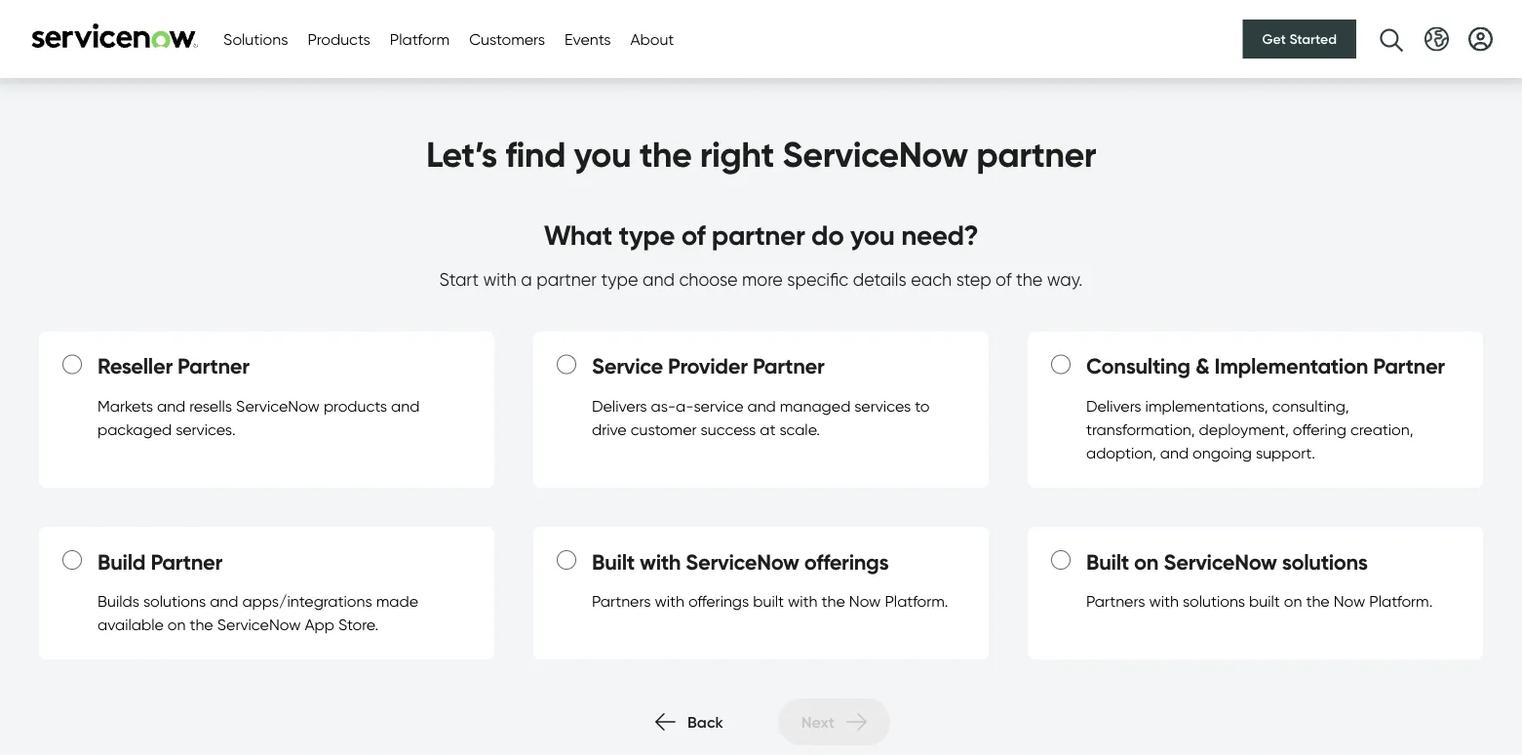 Task type: locate. For each thing, give the bounding box(es) containing it.
go to servicenow account image
[[1469, 27, 1494, 51]]

get
[[1263, 31, 1287, 47]]

about button
[[631, 27, 674, 51]]

started
[[1290, 31, 1338, 47]]

size medium image
[[656, 711, 676, 734]]

size medium image
[[847, 711, 867, 734]]

platform button
[[390, 27, 450, 51]]

events button
[[565, 27, 611, 51]]



Task type: describe. For each thing, give the bounding box(es) containing it.
get started
[[1263, 31, 1338, 47]]

products button
[[308, 27, 370, 51]]

customers
[[469, 29, 545, 48]]

products
[[308, 29, 370, 48]]

get started link
[[1243, 20, 1357, 59]]

platform
[[390, 29, 450, 48]]

events
[[565, 29, 611, 48]]

solutions button
[[223, 27, 288, 51]]

about
[[631, 29, 674, 48]]

solutions
[[223, 29, 288, 48]]

servicenow image
[[29, 23, 200, 48]]

customers button
[[469, 27, 545, 51]]



Task type: vqa. For each thing, say whether or not it's contained in the screenshot.
size medium image
yes



